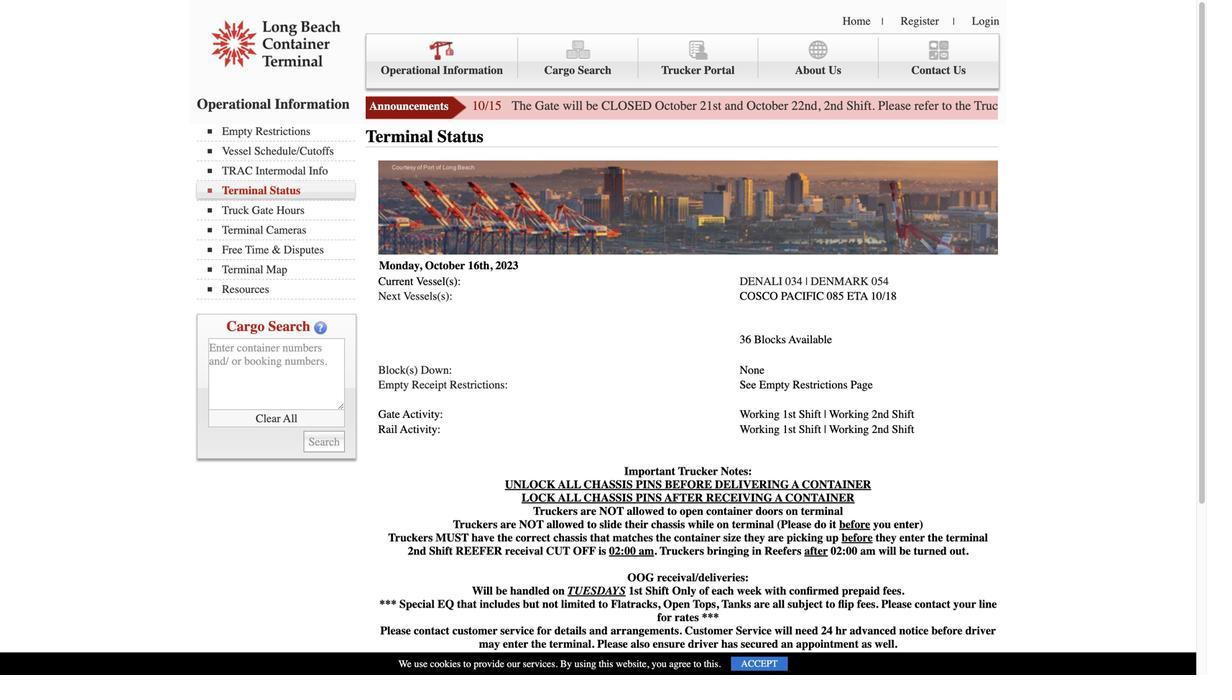 Task type: locate. For each thing, give the bounding box(es) containing it.
rates
[[675, 611, 699, 624]]

hours left web
[[1036, 98, 1067, 113]]

container
[[802, 478, 871, 492], [785, 492, 855, 505]]

1 vertical spatial operational information
[[197, 96, 350, 112]]

to
[[942, 98, 952, 113], [667, 505, 677, 518], [587, 518, 597, 531], [599, 598, 608, 611], [826, 598, 835, 611], [463, 658, 471, 670], [694, 658, 701, 670]]

to left flip
[[826, 598, 835, 611]]

0 horizontal spatial truck
[[222, 204, 249, 217]]

closed
[[602, 98, 652, 113]]

1 horizontal spatial contact
[[915, 598, 951, 611]]

1 vertical spatial information
[[275, 96, 350, 112]]

(please
[[777, 518, 812, 531]]

will inside oog rec​eival/deliveries: will be handled on tuesdays 1st shift only of each week with confirmed prepaid fees. *** special eq that includes but not limited to flatracks, open tops, tanks are all subject to flip fees. please contact your line for rates *** please contact customer service for details and arrangements. customer service will need 24 hr advanced notice before driver may enter the terminal.  please also ensure driver has secured an appointment as well.
[[775, 624, 793, 638]]

monday,
[[379, 259, 422, 272]]

operational up announcements
[[381, 64, 440, 77]]

gate right the
[[535, 98, 560, 113]]

activity: up ​rail activity:
[[403, 408, 443, 421]]

on right handled
[[553, 585, 565, 598]]

working 1st​​​ shift | working 2nd shift
[[740, 408, 915, 421]]

contact
[[912, 64, 950, 77]]

unlock
[[505, 478, 556, 492]]

and inside oog rec​eival/deliveries: will be handled on tuesdays 1st shift only of each week with confirmed prepaid fees. *** special eq that includes but not limited to flatracks, open tops, tanks are all subject to flip fees. please contact your line for rates *** please contact customer service for details and arrangements. customer service will need 24 hr advanced notice before driver may enter the terminal.  please also ensure driver has secured an appointment as well.
[[589, 624, 608, 638]]

1 horizontal spatial us
[[953, 64, 966, 77]]

all
[[773, 598, 785, 611]]

notice
[[899, 624, 929, 638]]

this.
[[704, 658, 721, 670]]

allowed up "matches"
[[627, 505, 665, 518]]

2 all from the top
[[558, 492, 581, 505]]

0 vertical spatial information
[[443, 64, 503, 77]]

truck
[[974, 98, 1005, 113], [222, 204, 249, 217]]

the left out.​
[[928, 531, 943, 545]]

1 vertical spatial cargo search
[[226, 318, 310, 335]]

1st right the tuesdays at bottom
[[629, 585, 643, 598]]

pins left after
[[636, 478, 662, 492]]

1 horizontal spatial chassis
[[651, 518, 685, 531]]

and right details
[[589, 624, 608, 638]]

1 horizontal spatial restrictions
[[793, 378, 848, 392]]

activity: for ​rail activity:
[[400, 423, 441, 436]]

information up empty restrictions "link"
[[275, 96, 350, 112]]

0 horizontal spatial a
[[775, 492, 783, 505]]

1st inside oog rec​eival/deliveries: will be handled on tuesdays 1st shift only of each week with confirmed prepaid fees. *** special eq that includes but not limited to flatracks, open tops, tanks are all subject to flip fees. please contact your line for rates *** please contact customer service for details and arrangements. customer service will need 24 hr advanced notice before driver may enter the terminal.  please also ensure driver has secured an appointment as well.
[[629, 585, 643, 598]]

by
[[560, 658, 572, 670]]

0 horizontal spatial am
[[639, 545, 654, 558]]

terminal status link
[[208, 184, 355, 197]]

receipt
[[412, 378, 447, 392]]

us right contact
[[953, 64, 966, 77]]

1 horizontal spatial cargo search
[[544, 64, 612, 77]]

to right refer
[[942, 98, 952, 113]]

clear
[[256, 412, 281, 425]]

please left refer
[[878, 98, 911, 113]]

1 us from the left
[[829, 64, 841, 77]]

1 vertical spatial operational
[[197, 96, 271, 112]]

enter)
[[894, 518, 923, 531]]

cargo search inside menu bar
[[544, 64, 612, 77]]

0 horizontal spatial that
[[457, 598, 477, 611]]

not
[[542, 598, 558, 611]]

0 vertical spatial truck
[[974, 98, 1005, 113]]

pins down important
[[636, 492, 662, 505]]

october left 22nd,
[[747, 98, 788, 113]]

working left 1st​​​
[[740, 408, 780, 421]]

for left rates
[[657, 611, 672, 624]]

*** right rates
[[702, 611, 719, 624]]

1 vertical spatial cargo
[[226, 318, 265, 335]]

0 horizontal spatial 1st
[[629, 585, 643, 598]]

0 vertical spatial hours
[[1036, 98, 1067, 113]]

​rail activity:
[[378, 423, 441, 436]]

02:00 right after
[[831, 545, 858, 558]]

1 vertical spatial you
[[652, 658, 667, 670]]

october left the 21st
[[655, 98, 697, 113]]

menu bar containing operational information
[[366, 33, 1000, 89]]

0 vertical spatial 1st
[[783, 423, 796, 436]]

gate left web
[[1008, 98, 1032, 113]]

1 vertical spatial and
[[589, 624, 608, 638]]

on right doors
[[786, 505, 798, 518]]

not left their
[[599, 505, 624, 518]]

receival
[[505, 545, 543, 558]]

2 vertical spatial will
[[775, 624, 793, 638]]

they
[[744, 531, 765, 545], [876, 531, 897, 545]]

ensure
[[653, 638, 685, 651]]

0 horizontal spatial contact
[[414, 624, 450, 638]]

we use cookies to provide our services. by using this website, you agree to this.
[[399, 658, 721, 670]]

terminal down announcements
[[366, 127, 433, 147]]

empty restrictions vessel schedule/cutoffs trac intermodal info terminal status truck gate hours terminal cameras free time & disputes terminal map resources
[[222, 125, 334, 296]]

menu bar containing empty restrictions
[[197, 123, 362, 300]]

enter up our
[[503, 638, 528, 651]]

2 they from the left
[[876, 531, 897, 545]]

truck right refer
[[974, 98, 1005, 113]]

0 vertical spatial and
[[725, 98, 744, 113]]

1 horizontal spatial they
[[876, 531, 897, 545]]

be right will
[[496, 585, 507, 598]]

2 02:00 from the left
[[831, 545, 858, 558]]

trucker portal link
[[638, 38, 759, 78]]

2 horizontal spatial be
[[899, 545, 911, 558]]

ve
[[403, 290, 416, 303]]

0 horizontal spatial on
[[553, 585, 565, 598]]

will down enter) on the bottom of page
[[879, 545, 897, 558]]

and
[[725, 98, 744, 113], [589, 624, 608, 638]]

container up the 'size'
[[706, 505, 753, 518]]

login link
[[972, 14, 1000, 28]]

0 vertical spatial trucker
[[661, 64, 701, 77]]

on right "while"
[[717, 518, 729, 531]]

1 horizontal spatial hours
[[1036, 98, 1067, 113]]

that right eq
[[457, 598, 477, 611]]

2 horizontal spatial terminal
[[946, 531, 988, 545]]

are inside oog rec​eival/deliveries: will be handled on tuesdays 1st shift only of each week with confirmed prepaid fees. *** special eq that includes but not limited to flatracks, open tops, tanks are all subject to flip fees. please contact your line for rates *** please contact customer service for details and arrangements. customer service will need 24 hr advanced notice before driver may enter the terminal.  please also ensure driver has secured an appointment as well.
[[754, 598, 770, 611]]

contact down eq
[[414, 624, 450, 638]]

will down cargo search link
[[563, 98, 583, 113]]

em pty receipt restrictions:​
[[378, 378, 508, 392]]

1 horizontal spatial 02:00
[[831, 545, 858, 558]]

operational information up announcements
[[381, 64, 503, 77]]

1 horizontal spatial empty
[[759, 378, 790, 392]]

us inside about us "link"
[[829, 64, 841, 77]]

cargo search
[[544, 64, 612, 77], [226, 318, 310, 335]]

cargo search down the resources link
[[226, 318, 310, 335]]

em
[[378, 378, 394, 392]]

0 horizontal spatial allowed
[[547, 518, 584, 531]]

denali
[[740, 275, 783, 288]]

they right the 'size'
[[744, 531, 765, 545]]

1 vertical spatial be
[[899, 545, 911, 558]]

announcements
[[369, 100, 449, 113]]

None submit
[[304, 431, 345, 453]]

this
[[599, 658, 613, 670]]

am right up
[[861, 545, 876, 558]]

trucker inside important trucker notes: unlock all chassis pins before delivering a container lock all chassis pins after receiving a container truckers are not allowed to open container doors on terminal truckers are not allowed to slide their chassis while on terminal (please do it before you enter) truckers must have the correct chassis that matches the container size they are picking up before they enter the terminal 2nd shift reefer receival cut off​ is 02:00 am . ​truckers bringing in reefers after 02:00 am will be turned out.​
[[678, 465, 718, 478]]

october up vessel(s):
[[425, 259, 465, 272]]

0 vertical spatial empty
[[222, 125, 253, 138]]

chassis
[[584, 478, 633, 492], [584, 492, 633, 505]]

restrictions:​
[[450, 378, 508, 392]]

1 vertical spatial will
[[879, 545, 897, 558]]

allowed up cut
[[547, 518, 584, 531]]

0 horizontal spatial and
[[589, 624, 608, 638]]

0 horizontal spatial they
[[744, 531, 765, 545]]

0 vertical spatial operational information
[[381, 64, 503, 77]]

0 horizontal spatial 02:00
[[609, 545, 636, 558]]

0 vertical spatial cargo
[[544, 64, 575, 77]]

the
[[512, 98, 532, 113]]

shift inside oog rec​eival/deliveries: will be handled on tuesdays 1st shift only of each week with confirmed prepaid fees. *** special eq that includes but not limited to flatracks, open tops, tanks are all subject to flip fees. please contact your line for rates *** please contact customer service for details and arrangements. customer service will need 24 hr advanced notice before driver may enter the terminal.  please also ensure driver has secured an appointment as well.
[[646, 585, 669, 598]]

1 horizontal spatial search
[[578, 64, 612, 77]]

time
[[245, 243, 269, 257]]

well.
[[875, 638, 898, 651]]

1 pins from the top
[[636, 478, 662, 492]]

085
[[827, 290, 844, 303]]

trucker
[[661, 64, 701, 77], [678, 465, 718, 478]]

am up the 'oog'
[[639, 545, 654, 558]]

menu bar
[[366, 33, 1000, 89], [197, 123, 362, 300]]

reefers
[[765, 545, 802, 558]]

up
[[826, 531, 839, 545]]

cargo search up closed
[[544, 64, 612, 77]]

terminal up up
[[801, 505, 843, 518]]

1 horizontal spatial cargo
[[544, 64, 575, 77]]

chassis left is
[[553, 531, 587, 545]]

chassis
[[651, 518, 685, 531], [553, 531, 587, 545]]

driver down line
[[966, 624, 996, 638]]

2 us from the left
[[953, 64, 966, 77]]

trac intermodal info link
[[208, 164, 355, 178]]

resources
[[222, 283, 269, 296]]

you
[[873, 518, 891, 531], [652, 658, 667, 670]]

search inside menu bar
[[578, 64, 612, 77]]

truckers up correct
[[533, 505, 578, 518]]

1 vertical spatial activity:
[[400, 423, 441, 436]]

arrangements.
[[611, 624, 682, 638]]

are right in
[[768, 531, 784, 545]]

your
[[954, 598, 976, 611]]

enter inside oog rec​eival/deliveries: will be handled on tuesdays 1st shift only of each week with confirmed prepaid fees. *** special eq that includes but not limited to flatracks, open tops, tanks are all subject to flip fees. please contact your line for rates *** please contact customer service for details and arrangements. customer service will need 24 hr advanced notice before driver may enter the terminal.  please also ensure driver has secured an appointment as well.
[[503, 638, 528, 651]]

1 horizontal spatial that
[[590, 531, 610, 545]]

and right the 21st
[[725, 98, 744, 113]]

are left slide
[[581, 505, 596, 518]]

2 horizontal spatial for
[[1123, 98, 1138, 113]]

information up the 10/15
[[443, 64, 503, 77]]

activity: down gate activity:
[[400, 423, 441, 436]]

1 horizontal spatial enter
[[900, 531, 925, 545]]

0 horizontal spatial us
[[829, 64, 841, 77]]

that left "matches"
[[590, 531, 610, 545]]

page
[[1095, 98, 1120, 113]]

*** left special at the left of the page
[[379, 598, 397, 611]]

0 horizontal spatial hours
[[277, 204, 305, 217]]

1 they from the left
[[744, 531, 765, 545]]

0 vertical spatial contact
[[915, 598, 951, 611]]

0 horizontal spatial information
[[275, 96, 350, 112]]

0 horizontal spatial terminal
[[732, 518, 774, 531]]

further
[[1141, 98, 1176, 113]]

terminal right enter) on the bottom of page
[[946, 531, 988, 545]]

restrictions
[[256, 125, 311, 138], [793, 378, 848, 392]]

tuesdays
[[568, 585, 626, 598]]

0 vertical spatial enter
[[900, 531, 925, 545]]

picking
[[787, 531, 823, 545]]

container down open
[[674, 531, 721, 545]]

empty right the see
[[759, 378, 790, 392]]

0 horizontal spatial restrictions
[[256, 125, 311, 138]]

terminal up in
[[732, 518, 774, 531]]

not down lock
[[519, 518, 544, 531]]

refer
[[915, 98, 939, 113]]

please
[[878, 98, 911, 113], [881, 598, 912, 611], [380, 624, 411, 638], [597, 638, 628, 651]]

be left turned
[[899, 545, 911, 558]]

before down your
[[932, 624, 963, 638]]

you left enter) on the bottom of page
[[873, 518, 891, 531]]

for
[[1123, 98, 1138, 113], [657, 611, 672, 624], [537, 624, 552, 638]]

fees. right 'prepaid'
[[883, 585, 905, 598]]

working
[[740, 408, 780, 421], [829, 408, 869, 421], [740, 423, 780, 436], [829, 423, 869, 436]]

us inside contact us "link"
[[953, 64, 966, 77]]

n
[[378, 290, 387, 303]]

to left open
[[667, 505, 677, 518]]

operational up the vessel
[[197, 96, 271, 112]]

notes:
[[721, 465, 752, 478]]

have
[[472, 531, 495, 545]]

0 vertical spatial will
[[563, 98, 583, 113]]

they left turned
[[876, 531, 897, 545]]

10/18
[[871, 290, 897, 303]]

0 horizontal spatial chassis
[[553, 531, 587, 545]]

you left agree
[[652, 658, 667, 670]]

accept
[[741, 659, 778, 670]]

that inside important trucker notes: unlock all chassis pins before delivering a container lock all chassis pins after receiving a container truckers are not allowed to open container doors on terminal truckers are not allowed to slide their chassis while on terminal (please do it before you enter) truckers must have the correct chassis that matches the container size they are picking up before they enter the terminal 2nd shift reefer receival cut off​ is 02:00 am . ​truckers bringing in reefers after 02:00 am will be turned out.​
[[590, 531, 610, 545]]

contact left your
[[915, 598, 951, 611]]

0 vertical spatial you
[[873, 518, 891, 531]]

are left "all"
[[754, 598, 770, 611]]

0 horizontal spatial cargo search
[[226, 318, 310, 335]]

2 vertical spatial be
[[496, 585, 507, 598]]

register
[[901, 14, 939, 28]]

eq
[[438, 598, 454, 611]]

special
[[400, 598, 435, 611]]

0 vertical spatial that
[[590, 531, 610, 545]]

service
[[736, 624, 772, 638]]

eta
[[847, 290, 868, 303]]

contact
[[915, 598, 951, 611], [414, 624, 450, 638]]

fees. right flip
[[857, 598, 879, 611]]

1 horizontal spatial october
[[655, 98, 697, 113]]

0 vertical spatial activity:
[[403, 408, 443, 421]]

operational information up empty restrictions "link"
[[197, 96, 350, 112]]

2 pins from the top
[[636, 492, 662, 505]]

0 horizontal spatial operational information
[[197, 96, 350, 112]]

0 vertical spatial be
[[586, 98, 598, 113]]

1 horizontal spatial ***
[[702, 611, 719, 624]]

1 horizontal spatial information
[[443, 64, 503, 77]]

truckers left the must
[[388, 531, 433, 545]]

accept button
[[731, 657, 788, 671]]

1 horizontal spatial status
[[438, 127, 484, 147]]

1 horizontal spatial truck
[[974, 98, 1005, 113]]

pins
[[636, 478, 662, 492], [636, 492, 662, 505]]

1 vertical spatial status
[[270, 184, 301, 197]]

terminal
[[801, 505, 843, 518], [732, 518, 774, 531], [946, 531, 988, 545]]

restrictions up the vessel schedule/cutoffs link
[[256, 125, 311, 138]]

for right page
[[1123, 98, 1138, 113]]

matches
[[613, 531, 653, 545]]

terminal up resources at the left top of the page
[[222, 263, 263, 276]]

***
[[379, 598, 397, 611], [702, 611, 719, 624]]

trucker left the portal on the right top of page
[[661, 64, 701, 77]]

flip
[[838, 598, 854, 611]]

0 horizontal spatial ***
[[379, 598, 397, 611]]

using
[[575, 658, 596, 670]]

1 horizontal spatial you
[[873, 518, 891, 531]]

hours
[[1036, 98, 1067, 113], [277, 204, 305, 217]]

limited
[[561, 598, 596, 611]]

truckers up reefer
[[453, 518, 498, 531]]

0 vertical spatial restrictions
[[256, 125, 311, 138]]

oog
[[628, 571, 654, 585]]

status down the 10/15
[[438, 127, 484, 147]]

empty up the vessel
[[222, 125, 253, 138]]

02:00 right is
[[609, 545, 636, 558]]

2 horizontal spatial will
[[879, 545, 897, 558]]

driver up this.
[[688, 638, 719, 651]]

that inside oog rec​eival/deliveries: will be handled on tuesdays 1st shift only of each week with confirmed prepaid fees. *** special eq that includes but not limited to flatracks, open tops, tanks are all subject to flip fees. please contact your line for rates *** please contact customer service for details and arrangements. customer service will need 24 hr advanced notice before driver may enter the terminal.  please also ensure driver has secured an appointment as well.
[[457, 598, 477, 611]]

the up services.
[[531, 638, 547, 651]]

1 vertical spatial enter
[[503, 638, 528, 651]]

us right about
[[829, 64, 841, 77]]

| left login 'link'
[[953, 16, 955, 27]]

0 horizontal spatial cargo
[[226, 318, 265, 335]]

0 horizontal spatial search
[[268, 318, 310, 335]]

truck down trac
[[222, 204, 249, 217]]

1 horizontal spatial will
[[775, 624, 793, 638]]

1 vertical spatial 1st
[[629, 585, 643, 598]]

0 vertical spatial operational
[[381, 64, 440, 77]]

1 horizontal spatial truckers
[[453, 518, 498, 531]]

0 vertical spatial search
[[578, 64, 612, 77]]

36 blocks available
[[740, 333, 832, 347]]

0 horizontal spatial operational
[[197, 96, 271, 112]]

not
[[599, 505, 624, 518], [519, 518, 544, 531]]

allowed
[[627, 505, 665, 518], [547, 518, 584, 531]]

will left the need
[[775, 624, 793, 638]]



Task type: vqa. For each thing, say whether or not it's contained in the screenshot.
"us" within the Contact Us link
no



Task type: describe. For each thing, give the bounding box(es) containing it.
receiving
[[706, 492, 773, 505]]

before right it
[[839, 518, 870, 531]]

Enter container numbers and/ or booking numbers.  text field
[[208, 338, 345, 410]]

0 horizontal spatial will
[[563, 98, 583, 113]]

see empty restrictions page​
[[740, 378, 873, 392]]

also
[[631, 638, 650, 651]]

flatracks,
[[611, 598, 661, 611]]

subject
[[788, 598, 823, 611]]

working down working 1st​​​ shift | working 2nd shift
[[829, 423, 869, 436]]

gate activity:
[[378, 408, 443, 421]]

hours inside empty restrictions vessel schedule/cutoffs trac intermodal info terminal status truck gate hours terminal cameras free time & disputes terminal map resources
[[277, 204, 305, 217]]

the right have
[[497, 531, 513, 545]]

rec​eival/deliveries:
[[657, 571, 749, 585]]

1 all from the top
[[558, 478, 581, 492]]

be inside oog rec​eival/deliveries: will be handled on tuesdays 1st shift only of each week with confirmed prepaid fees. *** special eq that includes but not limited to flatracks, open tops, tanks are all subject to flip fees. please contact your line for rates *** please contact customer service for details and arrangements. customer service will need 24 hr advanced notice before driver may enter the terminal.  please also ensure driver has secured an appointment as well.
[[496, 585, 507, 598]]

gate inside empty restrictions vessel schedule/cutoffs trac intermodal info terminal status truck gate hours terminal cameras free time & disputes terminal map resources
[[252, 204, 274, 217]]

​truckers
[[660, 545, 704, 558]]

available
[[789, 333, 832, 347]]

before right up
[[842, 531, 873, 545]]

1 horizontal spatial terminal
[[801, 505, 843, 518]]

out.​
[[950, 545, 969, 558]]

1 horizontal spatial for
[[657, 611, 672, 624]]

page​
[[851, 378, 873, 392]]

gate
[[1180, 98, 1201, 113]]

| right 034
[[806, 275, 808, 288]]

vessel
[[222, 144, 251, 158]]

| right home
[[882, 16, 884, 27]]

truck gate hours link
[[208, 204, 355, 217]]

restrictions inside empty restrictions vessel schedule/cutoffs trac intermodal info terminal status truck gate hours terminal cameras free time & disputes terminal map resources
[[256, 125, 311, 138]]

information inside menu bar
[[443, 64, 503, 77]]

home
[[843, 14, 871, 28]]

terminal.
[[549, 638, 594, 651]]

details
[[555, 624, 586, 638]]

the right refer
[[955, 98, 971, 113]]

need
[[795, 624, 818, 638]]

an
[[781, 638, 793, 651]]

map
[[266, 263, 287, 276]]

secured
[[741, 638, 778, 651]]

2 horizontal spatial on
[[786, 505, 798, 518]]

2nd inside important trucker notes: unlock all chassis pins before delivering a container lock all chassis pins after receiving a container truckers are not allowed to open container doors on terminal truckers are not allowed to slide their chassis while on terminal (please do it before you enter) truckers must have the correct chassis that matches the container size they are picking up before they enter the terminal 2nd shift reefer receival cut off​ is 02:00 am . ​truckers bringing in reefers after 02:00 am will be turned out.​
[[408, 545, 426, 558]]

each
[[712, 585, 734, 598]]

our
[[507, 658, 520, 670]]

1 horizontal spatial on
[[717, 518, 729, 531]]

handled
[[510, 585, 550, 598]]

please down special at the left of the page
[[380, 624, 411, 638]]

open
[[680, 505, 704, 518]]

the inside oog rec​eival/deliveries: will be handled on tuesdays 1st shift only of each week with confirmed prepaid fees. *** special eq that includes but not limited to flatracks, open tops, tanks are all subject to flip fees. please contact your line for rates *** please contact customer service for details and arrangements. customer service will need 24 hr advanced notice before driver may enter the terminal.  please also ensure driver has secured an appointment as well.
[[531, 638, 547, 651]]

to left this.
[[694, 658, 701, 670]]

login
[[972, 14, 1000, 28]]

all
[[283, 412, 298, 425]]

turned
[[914, 545, 947, 558]]

container up it
[[802, 478, 871, 492]]

2 horizontal spatial october
[[747, 98, 788, 113]]

service
[[500, 624, 534, 638]]

web
[[1070, 98, 1092, 113]]

oog rec​eival/deliveries: will be handled on tuesdays 1st shift only of each week with confirmed prepaid fees. *** special eq that includes but not limited to flatracks, open tops, tanks are all subject to flip fees. please contact your line for rates *** please contact customer service for details and arrangements. customer service will need 24 hr advanced notice before driver may enter the terminal.  please also ensure driver has secured an appointment as well.
[[379, 571, 997, 651]]

container up do
[[785, 492, 855, 505]]

0 horizontal spatial you
[[652, 658, 667, 670]]

terminal down trac
[[222, 184, 267, 197]]

1 horizontal spatial and
[[725, 98, 744, 113]]

gate up ​rail
[[378, 408, 400, 421]]

1 vertical spatial restrictions
[[793, 378, 848, 392]]

register link
[[901, 14, 939, 28]]

to right the limited
[[599, 598, 608, 611]]

about
[[795, 64, 826, 77]]

1 vertical spatial search
[[268, 318, 310, 335]]

1 chassis from the top
[[584, 478, 633, 492]]

will
[[472, 585, 493, 598]]

1 horizontal spatial allowed
[[627, 505, 665, 518]]

21st
[[700, 98, 722, 113]]

advanced
[[850, 624, 897, 638]]

us for about us
[[829, 64, 841, 77]]

the right their
[[656, 531, 671, 545]]

0 horizontal spatial fees.
[[857, 598, 879, 611]]

must
[[436, 531, 469, 545]]

empty restrictions link
[[208, 125, 355, 138]]

0 horizontal spatial not
[[519, 518, 544, 531]]

week
[[737, 585, 762, 598]]

free time & disputes link
[[208, 243, 355, 257]]

be inside important trucker notes: unlock all chassis pins before delivering a container lock all chassis pins after receiving a container truckers are not allowed to open container doors on terminal truckers are not allowed to slide their chassis while on terminal (please do it before you enter) truckers must have the correct chassis that matches the container size they are picking up before they enter the terminal 2nd shift reefer receival cut off​ is 02:00 am . ​truckers bringing in reefers after 02:00 am will be turned out.​
[[899, 545, 911, 558]]

1 02:00 from the left
[[609, 545, 636, 558]]

agree
[[669, 658, 691, 670]]

info
[[309, 164, 328, 178]]

1 horizontal spatial driver
[[966, 624, 996, 638]]

vessel schedule/cutoffs link
[[208, 144, 355, 158]]

1 horizontal spatial operational
[[381, 64, 440, 77]]

0 horizontal spatial october
[[425, 259, 465, 272]]

2 am from the left
[[861, 545, 876, 558]]

0 horizontal spatial truckers
[[388, 531, 433, 545]]

enter inside important trucker notes: unlock all chassis pins before delivering a container lock all chassis pins after receiving a container truckers are not allowed to open container doors on terminal truckers are not allowed to slide their chassis while on terminal (please do it before you enter) truckers must have the correct chassis that matches the container size they are picking up before they enter the terminal 2nd shift reefer receival cut off​ is 02:00 am . ​truckers bringing in reefers after 02:00 am will be turned out.​
[[900, 531, 925, 545]]

cameras
[[266, 224, 307, 237]]

2 horizontal spatial truckers
[[533, 505, 578, 518]]

are right have
[[500, 518, 516, 531]]

vessel(s):
[[416, 275, 461, 288]]

contact us link
[[879, 38, 999, 78]]

working up working 1st shift | working 2nd shift on the bottom right of page
[[829, 408, 869, 421]]

slide
[[600, 518, 622, 531]]

current vessel(s):
[[378, 275, 461, 288]]

1 vertical spatial empty
[[759, 378, 790, 392]]

correct
[[516, 531, 551, 545]]

please up this
[[597, 638, 628, 651]]

before
[[665, 478, 712, 492]]

| up working 1st shift | working 2nd shift on the bottom right of page
[[824, 408, 827, 421]]

1 vertical spatial container
[[674, 531, 721, 545]]

you inside important trucker notes: unlock all chassis pins before delivering a container lock all chassis pins after receiving a container truckers are not allowed to open container doors on terminal truckers are not allowed to slide their chassis while on terminal (please do it before you enter) truckers must have the correct chassis that matches the container size they are picking up before they enter the terminal 2nd shift reefer receival cut off​ is 02:00 am . ​truckers bringing in reefers after 02:00 am will be turned out.​
[[873, 518, 891, 531]]

10/15
[[472, 98, 502, 113]]

activity: for gate activity:
[[403, 408, 443, 421]]

1 horizontal spatial be
[[586, 98, 598, 113]]

none
[[740, 364, 765, 377]]

1 vertical spatial contact
[[414, 624, 450, 638]]

about us link
[[759, 38, 879, 78]]

please up notice
[[881, 598, 912, 611]]

054
[[872, 275, 889, 288]]

to left slide
[[587, 518, 597, 531]]

.
[[654, 545, 657, 558]]

working down the see
[[740, 423, 780, 436]]

it
[[829, 518, 837, 531]]

| down working 1st​​​ shift | working 2nd shift
[[824, 423, 827, 436]]

1 horizontal spatial fees.
[[883, 585, 905, 598]]

16th,
[[468, 259, 493, 272]]

shift inside important trucker notes: unlock all chassis pins before delivering a container lock all chassis pins after receiving a container truckers are not allowed to open container doors on terminal truckers are not allowed to slide their chassis while on terminal (please do it before you enter) truckers must have the correct chassis that matches the container size they are picking up before they enter the terminal 2nd shift reefer receival cut off​ is 02:00 am . ​truckers bringing in reefers after 02:00 am will be turned out.​
[[429, 545, 453, 558]]

0 horizontal spatial driver
[[688, 638, 719, 651]]

lock
[[522, 492, 556, 505]]

prepaid
[[842, 585, 880, 598]]

truck inside empty restrictions vessel schedule/cutoffs trac intermodal info terminal status truck gate hours terminal cameras free time & disputes terminal map resources
[[222, 204, 249, 217]]

&
[[272, 243, 281, 257]]

terminal status
[[366, 127, 484, 147]]

will inside important trucker notes: unlock all chassis pins before delivering a container lock all chassis pins after receiving a container truckers are not allowed to open container doors on terminal truckers are not allowed to slide their chassis while on terminal (please do it before you enter) truckers must have the correct chassis that matches the container size they are picking up before they enter the terminal 2nd shift reefer receival cut off​ is 02:00 am . ​truckers bringing in reefers after 02:00 am will be turned out.​
[[879, 545, 897, 558]]

us for contact us
[[953, 64, 966, 77]]

before inside oog rec​eival/deliveries: will be handled on tuesdays 1st shift only of each week with confirmed prepaid fees. *** special eq that includes but not limited to flatracks, open tops, tanks are all subject to flip fees. please contact your line for rates *** please contact customer service for details and arrangements. customer service will need 24 hr advanced notice before driver may enter the terminal.  please also ensure driver has secured an appointment as well.
[[932, 624, 963, 638]]

status inside empty restrictions vessel schedule/cutoffs trac intermodal info terminal status truck gate hours terminal cameras free time & disputes terminal map resources
[[270, 184, 301, 197]]

down:
[[421, 364, 452, 377]]

intermodal
[[256, 164, 306, 178]]

1 horizontal spatial 1st
[[783, 423, 796, 436]]

after
[[665, 492, 703, 505]]

0 vertical spatial container
[[706, 505, 753, 518]]

denali 034 | denmark 054
[[740, 275, 889, 288]]

1 horizontal spatial not
[[599, 505, 624, 518]]

24
[[821, 624, 833, 638]]

1 am from the left
[[639, 545, 654, 558]]

customer
[[452, 624, 498, 638]]

tops,
[[693, 598, 719, 611]]

1 horizontal spatial operational information
[[381, 64, 503, 77]]

to left provide
[[463, 658, 471, 670]]

0 horizontal spatial for
[[537, 624, 552, 638]]

in
[[752, 545, 762, 558]]

only
[[672, 585, 696, 598]]

2 chassis from the top
[[584, 492, 633, 505]]

size
[[723, 531, 741, 545]]

see
[[740, 378, 756, 392]]

1 horizontal spatial a
[[792, 478, 799, 492]]

after
[[805, 545, 828, 558]]

empty inside empty restrictions vessel schedule/cutoffs trac intermodal info terminal status truck gate hours terminal cameras free time & disputes terminal map resources
[[222, 125, 253, 138]]

terminal up "free" in the left top of the page
[[222, 224, 263, 237]]

trac
[[222, 164, 253, 178]]

on inside oog rec​eival/deliveries: will be handled on tuesdays 1st shift only of each week with confirmed prepaid fees. *** special eq that includes but not limited to flatracks, open tops, tanks are all subject to flip fees. please contact your line for rates *** please contact customer service for details and arrangements. customer service will need 24 hr advanced notice before driver may enter the terminal.  please also ensure driver has secured an appointment as well.
[[553, 585, 565, 598]]



